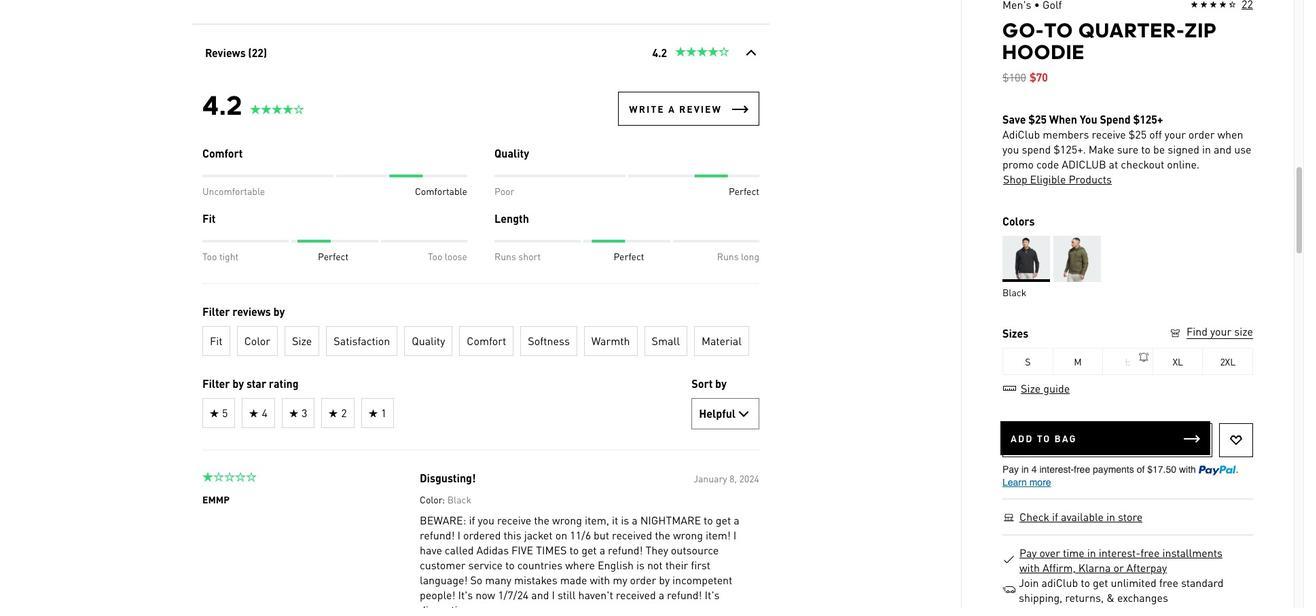 Task type: vqa. For each thing, say whether or not it's contained in the screenshot.
'RUNS' for Runs short
yes



Task type: locate. For each thing, give the bounding box(es) containing it.
free down the 'afterpay'
[[1159, 575, 1179, 590]]

english
[[598, 558, 633, 572]]

1 horizontal spatial if
[[1052, 510, 1059, 524]]

the up jacket
[[534, 513, 549, 527]]

by
[[273, 304, 285, 319], [232, 376, 244, 391], [715, 376, 727, 391], [659, 573, 670, 587]]

if inside button
[[1052, 510, 1059, 524]]

filter up fit
[[202, 304, 230, 319]]

2
[[341, 406, 347, 420]]

to
[[1142, 142, 1151, 156], [704, 513, 713, 527], [569, 543, 579, 557], [505, 558, 514, 572], [1081, 575, 1090, 590]]

received down it at the bottom left
[[612, 528, 652, 542]]

by right "sort"
[[715, 376, 727, 391]]

is
[[621, 513, 629, 527], [636, 558, 644, 572]]

0 vertical spatial to
[[1045, 18, 1074, 42]]

1 horizontal spatial size
[[1235, 324, 1253, 338]]

1 vertical spatial receive
[[497, 513, 531, 527]]

to
[[1045, 18, 1074, 42], [1037, 432, 1051, 444]]

0 vertical spatial filter
[[202, 304, 230, 319]]

0 horizontal spatial with
[[590, 573, 610, 587]]

outsource
[[671, 543, 719, 557]]

called
[[445, 543, 474, 557]]

if inside beware: if you receive the wrong item, it is a nightmare to get a refund! i ordered this jacket on 11/6 but received the wrong item! i have called adidas five times to get a refund! they outsource customer service to countries where english is not their first language! so many mistakes made with my order by incompetent people! it's now 1/7/24 and i still haven't received a refund! it's disgusting.
[[469, 513, 475, 527]]

4.2 up write
[[652, 46, 667, 60]]

i left still
[[552, 588, 555, 602]]

exchanges
[[1118, 590, 1168, 605]]

0 horizontal spatial too
[[202, 250, 217, 262]]

0 horizontal spatial if
[[469, 513, 475, 527]]

a down but
[[599, 543, 605, 557]]

promo
[[1003, 157, 1034, 171]]

1 runs from the left
[[494, 250, 516, 262]]

the
[[534, 513, 549, 527], [655, 528, 670, 542]]

by down "not"
[[659, 573, 670, 587]]

2 too from the left
[[428, 250, 442, 262]]

i up called at the bottom of page
[[457, 528, 460, 542]]

0 horizontal spatial perfect
[[318, 250, 348, 262]]

$25 up adiclub
[[1029, 112, 1047, 126]]

your right 'find'
[[1211, 324, 1232, 338]]

0 vertical spatial in
[[1203, 142, 1211, 156]]

to left be
[[1142, 142, 1151, 156]]

0 horizontal spatial and
[[531, 588, 549, 602]]

people!
[[420, 588, 455, 602]]

0 horizontal spatial it's
[[458, 588, 473, 602]]

and down when
[[1214, 142, 1232, 156]]

xl button
[[1153, 348, 1203, 375]]

0 horizontal spatial the
[[534, 513, 549, 527]]

receive up "this"
[[497, 513, 531, 527]]

sort by
[[691, 376, 727, 391]]

dropdown image
[[735, 406, 752, 422]]

0 vertical spatial you
[[1003, 142, 1019, 156]]

1 horizontal spatial order
[[1189, 127, 1215, 141]]

in up klarna
[[1088, 546, 1096, 560]]

2 vertical spatial refund!
[[667, 588, 702, 602]]

filter up 5 link
[[202, 376, 230, 391]]

if up "ordered"
[[469, 513, 475, 527]]

&
[[1107, 590, 1115, 605]]

0 horizontal spatial black
[[447, 493, 471, 505]]

4
[[262, 406, 267, 420]]

too left "tight"
[[202, 250, 217, 262]]

3 link
[[282, 398, 314, 428]]

free up the 'afterpay'
[[1141, 546, 1160, 560]]

where
[[565, 558, 595, 572]]

1 horizontal spatial in
[[1107, 510, 1116, 524]]

by inside beware: if you receive the wrong item, it is a nightmare to get a refund! i ordered this jacket on 11/6 but received the wrong item! i have called adidas five times to get a refund! they outsource customer service to countries where english is not their first language! so many mistakes made with my order by incompetent people! it's now 1/7/24 and i still haven't received a refund! it's disgusting.
[[659, 573, 670, 587]]

eligible
[[1030, 172, 1066, 186]]

0 horizontal spatial size
[[292, 334, 312, 348]]

0 horizontal spatial in
[[1088, 546, 1096, 560]]

in for interest-
[[1088, 546, 1096, 560]]

1 vertical spatial to
[[1037, 432, 1051, 444]]

0 vertical spatial 4.2
[[652, 46, 667, 60]]

1 horizontal spatial $25
[[1129, 127, 1147, 141]]

free inside join adiclub to get unlimited free standard shipping, returns, & exchanges
[[1159, 575, 1179, 590]]

you up the promo
[[1003, 142, 1019, 156]]

wrong up the on
[[552, 513, 582, 527]]

order inside beware: if you receive the wrong item, it is a nightmare to get a refund! i ordered this jacket on 11/6 but received the wrong item! i have called adidas five times to get a refund! they outsource customer service to countries where english is not their first language! so many mistakes made with my order by incompetent people! it's now 1/7/24 and i still haven't received a refund! it's disgusting.
[[630, 573, 656, 587]]

on
[[555, 528, 567, 542]]

with inside pay over time in interest-free installments with affirm, klarna or afterpay
[[1020, 560, 1040, 575]]

0 horizontal spatial receive
[[497, 513, 531, 527]]

1 vertical spatial you
[[478, 513, 494, 527]]

wrong up outsource
[[673, 528, 703, 542]]

perfect for length
[[613, 250, 644, 262]]

size up 2xl button
[[1235, 324, 1253, 338]]

signed
[[1168, 142, 1200, 156]]

incompetent
[[672, 573, 732, 587]]

softness link
[[520, 326, 577, 356]]

runs long
[[717, 250, 759, 262]]

in left "store"
[[1107, 510, 1116, 524]]

perfect for quality
[[729, 185, 759, 197]]

wrong
[[552, 513, 582, 527], [673, 528, 703, 542]]

by left star
[[232, 376, 244, 391]]

perfect for fit
[[318, 250, 348, 262]]

comfort
[[467, 334, 506, 348]]

get down 11/6
[[581, 543, 597, 557]]

your inside find your size button
[[1211, 324, 1232, 338]]

disgusting!
[[420, 471, 476, 485]]

long
[[741, 250, 759, 262]]

a down "not"
[[658, 588, 664, 602]]

you up "ordered"
[[478, 513, 494, 527]]

too for too loose
[[428, 250, 442, 262]]

adiclub
[[1062, 157, 1106, 171]]

comfort
[[202, 146, 243, 160]]

receive inside save $25 when you spend $125+ adiclub members receive $25 off your order when you spend $125+. make sure to be signed in and use promo code adiclub at checkout online. shop eligible products
[[1092, 127, 1126, 141]]

order
[[1189, 127, 1215, 141], [630, 573, 656, 587]]

0 vertical spatial your
[[1165, 127, 1186, 141]]

0 horizontal spatial runs
[[494, 250, 516, 262]]

refund! up english
[[608, 543, 643, 557]]

if for check
[[1052, 510, 1059, 524]]

received
[[612, 528, 652, 542], [616, 588, 656, 602]]

0 vertical spatial free
[[1141, 546, 1160, 560]]

1 vertical spatial free
[[1159, 575, 1179, 590]]

1 vertical spatial wrong
[[673, 528, 703, 542]]

disgusting.
[[420, 603, 472, 608]]

1 vertical spatial your
[[1211, 324, 1232, 338]]

save $25 when you spend $125+ adiclub members receive $25 off your order when you spend $125+. make sure to be signed in and use promo code adiclub at checkout online. shop eligible products
[[1003, 112, 1252, 186]]

free inside pay over time in interest-free installments with affirm, klarna or afterpay
[[1141, 546, 1160, 560]]

1 vertical spatial is
[[636, 558, 644, 572]]

0 vertical spatial black
[[1003, 286, 1027, 298]]

receive down spend
[[1092, 127, 1126, 141]]

in inside pay over time in interest-free installments with affirm, klarna or afterpay
[[1088, 546, 1096, 560]]

1 too from the left
[[202, 250, 217, 262]]

to up returns,
[[1081, 575, 1090, 590]]

by right reviews
[[273, 304, 285, 319]]

nightmare
[[640, 513, 701, 527]]

to inside button
[[1037, 432, 1051, 444]]

mistakes
[[514, 573, 557, 587]]

to inside go-to quarter-zip hoodie $100 $70
[[1045, 18, 1074, 42]]

refund! down beware:
[[420, 528, 455, 542]]

0 vertical spatial and
[[1214, 142, 1232, 156]]

1 vertical spatial $25
[[1129, 127, 1147, 141]]

in right signed
[[1203, 142, 1211, 156]]

free
[[1141, 546, 1160, 560], [1159, 575, 1179, 590]]

None field
[[691, 398, 759, 429]]

january 8, 2024
[[693, 472, 759, 484]]

size link
[[284, 326, 319, 356]]

fit
[[210, 334, 222, 348]]

you
[[1080, 112, 1098, 126]]

0 vertical spatial order
[[1189, 127, 1215, 141]]

too tight
[[202, 250, 238, 262]]

you
[[1003, 142, 1019, 156], [478, 513, 494, 527]]

size right color
[[292, 334, 312, 348]]

1 horizontal spatial you
[[1003, 142, 1019, 156]]

0 horizontal spatial your
[[1165, 127, 1186, 141]]

quality link
[[404, 326, 452, 356]]

2 horizontal spatial get
[[1093, 575, 1108, 590]]

colors
[[1003, 214, 1035, 228]]

1 horizontal spatial your
[[1211, 324, 1232, 338]]

0 horizontal spatial you
[[478, 513, 494, 527]]

2xl
[[1220, 355, 1236, 368]]

material link
[[694, 326, 749, 356]]

to up $70
[[1045, 18, 1074, 42]]

it's down 'incompetent'
[[705, 588, 719, 602]]

is left "not"
[[636, 558, 644, 572]]

1 horizontal spatial runs
[[717, 250, 739, 262]]

beware: if you receive the wrong item, it is a nightmare to get a refund! i ordered this jacket on 11/6 but received the wrong item! i have called adidas five times to get a refund! they outsource customer service to countries where english is not their first language! so many mistakes made with my order by incompetent people! it's now 1/7/24 and i still haven't received a refund! it's disgusting.
[[420, 513, 739, 608]]

to left bag
[[1037, 432, 1051, 444]]

1 horizontal spatial i
[[552, 588, 555, 602]]

your up signed
[[1165, 127, 1186, 141]]

size guide
[[1021, 381, 1070, 395]]

i right item!
[[733, 528, 736, 542]]

small link
[[644, 326, 687, 356]]

0 vertical spatial receive
[[1092, 127, 1126, 141]]

item,
[[585, 513, 609, 527]]

in inside button
[[1107, 510, 1116, 524]]

2 horizontal spatial perfect
[[729, 185, 759, 197]]

material
[[701, 334, 742, 348]]

0 vertical spatial the
[[534, 513, 549, 527]]

size
[[1021, 381, 1041, 395]]

if right 'check'
[[1052, 510, 1059, 524]]

it's down so
[[458, 588, 473, 602]]

when
[[1049, 112, 1078, 126]]

online.
[[1167, 157, 1200, 171]]

0 vertical spatial refund!
[[420, 528, 455, 542]]

it's
[[458, 588, 473, 602], [705, 588, 719, 602]]

too left loose at top
[[428, 250, 442, 262]]

2 horizontal spatial in
[[1203, 142, 1211, 156]]

is right it at the bottom left
[[621, 513, 629, 527]]

1 vertical spatial order
[[630, 573, 656, 587]]

1 horizontal spatial perfect
[[613, 250, 644, 262]]

a right write
[[668, 103, 676, 115]]

1 horizontal spatial and
[[1214, 142, 1232, 156]]

0 horizontal spatial order
[[630, 573, 656, 587]]

save
[[1003, 112, 1026, 126]]

order up signed
[[1189, 127, 1215, 141]]

1 horizontal spatial the
[[655, 528, 670, 542]]

1 horizontal spatial 4.2
[[652, 46, 667, 60]]

too for too tight
[[202, 250, 217, 262]]

runs for runs long
[[717, 250, 739, 262]]

get down klarna
[[1093, 575, 1108, 590]]

1 vertical spatial and
[[531, 588, 549, 602]]

8,
[[729, 472, 737, 484]]

the up they
[[655, 528, 670, 542]]

0 horizontal spatial wrong
[[552, 513, 582, 527]]

checkout
[[1121, 157, 1165, 171]]

1 horizontal spatial refund!
[[608, 543, 643, 557]]

0 horizontal spatial get
[[581, 543, 597, 557]]

and down mistakes
[[531, 588, 549, 602]]

receive inside beware: if you receive the wrong item, it is a nightmare to get a refund! i ordered this jacket on 11/6 but received the wrong item! i have called adidas five times to get a refund! they outsource customer service to countries where english is not their first language! so many mistakes made with my order by incompetent people! it's now 1/7/24 and i still haven't received a refund! it's disgusting.
[[497, 513, 531, 527]]

find your size image
[[1169, 327, 1182, 340]]

join
[[1019, 575, 1039, 590]]

2 filter from the top
[[202, 376, 230, 391]]

black down product color: black image
[[1003, 286, 1027, 298]]

to for go-
[[1045, 18, 1074, 42]]

made
[[560, 573, 587, 587]]

with up join
[[1020, 560, 1040, 575]]

adiclub
[[1042, 575, 1078, 590]]

1 vertical spatial filter
[[202, 376, 230, 391]]

size inside button
[[1235, 324, 1253, 338]]

free for unlimited
[[1159, 575, 1179, 590]]

2024
[[739, 472, 759, 484]]

product color: black image
[[1003, 236, 1050, 282]]

get up item!
[[716, 513, 731, 527]]

order down "not"
[[630, 573, 656, 587]]

emmp
[[202, 493, 229, 505]]

0 horizontal spatial 4.2
[[202, 89, 243, 121]]

1 vertical spatial in
[[1107, 510, 1116, 524]]

1 horizontal spatial too
[[428, 250, 442, 262]]

filter by star rating
[[202, 376, 298, 391]]

2 vertical spatial get
[[1093, 575, 1108, 590]]

1 filter from the top
[[202, 304, 230, 319]]

2 runs from the left
[[717, 250, 739, 262]]

free for interest-
[[1141, 546, 1160, 560]]

in for store
[[1107, 510, 1116, 524]]

bag
[[1055, 432, 1077, 444]]

have
[[420, 543, 442, 557]]

2 vertical spatial in
[[1088, 546, 1096, 560]]

in
[[1203, 142, 1211, 156], [1107, 510, 1116, 524], [1088, 546, 1096, 560]]

refund! down 'incompetent'
[[667, 588, 702, 602]]

short
[[518, 250, 541, 262]]

with up the haven't
[[590, 573, 610, 587]]

4.2 up comfort
[[202, 89, 243, 121]]

$125+
[[1134, 112, 1163, 126]]

with inside beware: if you receive the wrong item, it is a nightmare to get a refund! i ordered this jacket on 11/6 but received the wrong item! i have called adidas five times to get a refund! they outsource customer service to countries where english is not their first language! so many mistakes made with my order by incompetent people! it's now 1/7/24 and i still haven't received a refund! it's disgusting.
[[590, 573, 610, 587]]

product color: olive strata image
[[1054, 236, 1101, 282]]

1 horizontal spatial is
[[636, 558, 644, 572]]

adiclub
[[1003, 127, 1040, 141]]

length
[[494, 211, 529, 226]]

0 horizontal spatial $25
[[1029, 112, 1047, 126]]

runs left the long
[[717, 250, 739, 262]]

service
[[468, 558, 502, 572]]

shop eligible products link
[[1003, 172, 1113, 187]]

1 horizontal spatial with
[[1020, 560, 1040, 575]]

and inside save $25 when you spend $125+ adiclub members receive $25 off your order when you spend $125+. make sure to be signed in and use promo code adiclub at checkout online. shop eligible products
[[1214, 142, 1232, 156]]

black down disgusting!
[[447, 493, 471, 505]]

to inside save $25 when you spend $125+ adiclub members receive $25 off your order when you spend $125+. make sure to be signed in and use promo code adiclub at checkout online. shop eligible products
[[1142, 142, 1151, 156]]

none field containing helpful
[[691, 398, 759, 429]]

runs for runs short
[[494, 250, 516, 262]]

afterpay
[[1127, 560, 1167, 575]]

$25 up sure
[[1129, 127, 1147, 141]]

1 horizontal spatial it's
[[705, 588, 719, 602]]

1 horizontal spatial black
[[1003, 286, 1027, 298]]

1 horizontal spatial receive
[[1092, 127, 1126, 141]]

runs left short
[[494, 250, 516, 262]]

0 vertical spatial get
[[716, 513, 731, 527]]

0 horizontal spatial is
[[621, 513, 629, 527]]

received down my
[[616, 588, 656, 602]]

4.2
[[652, 46, 667, 60], [202, 89, 243, 121]]

reviews
[[205, 46, 245, 60]]

softness
[[528, 334, 570, 348]]



Task type: describe. For each thing, give the bounding box(es) containing it.
11/6
[[570, 528, 591, 542]]

go-to quarter-zip hoodie $100 $70
[[1003, 18, 1218, 84]]

and inside beware: if you receive the wrong item, it is a nightmare to get a refund! i ordered this jacket on 11/6 but received the wrong item! i have called adidas five times to get a refund! they outsource customer service to countries where english is not their first language! so many mistakes made with my order by incompetent people! it's now 1/7/24 and i still haven't received a refund! it's disgusting.
[[531, 588, 549, 602]]

standard
[[1181, 575, 1224, 590]]

it
[[612, 513, 618, 527]]

write a review
[[629, 103, 722, 115]]

at
[[1109, 157, 1119, 171]]

2 it's from the left
[[705, 588, 719, 602]]

sizes
[[1003, 326, 1029, 340]]

comfortable
[[415, 185, 467, 197]]

1 vertical spatial the
[[655, 528, 670, 542]]

so
[[470, 573, 482, 587]]

a down 8,
[[734, 513, 739, 527]]

quality
[[494, 146, 529, 160]]

shop
[[1003, 172, 1028, 186]]

l
[[1125, 355, 1131, 368]]

check if available in store button
[[1019, 510, 1143, 524]]

(22)
[[248, 46, 267, 60]]

to up the where
[[569, 543, 579, 557]]

3
[[301, 406, 307, 420]]

join adiclub to get unlimited free standard shipping, returns, & exchanges
[[1019, 575, 1224, 605]]

2 horizontal spatial i
[[733, 528, 736, 542]]

0 vertical spatial $25
[[1029, 112, 1047, 126]]

guide
[[1044, 381, 1070, 395]]

0 vertical spatial received
[[612, 528, 652, 542]]

be
[[1154, 142, 1165, 156]]

color:
[[420, 493, 445, 505]]

filter for filter by star rating
[[202, 376, 230, 391]]

s
[[1025, 355, 1031, 368]]

haven't
[[578, 588, 613, 602]]

find your size button
[[1169, 324, 1253, 341]]

add to bag
[[1011, 432, 1077, 444]]

2 horizontal spatial refund!
[[667, 588, 702, 602]]

still
[[557, 588, 575, 602]]

fit link
[[202, 326, 230, 356]]

1 horizontal spatial wrong
[[673, 528, 703, 542]]

to up item!
[[704, 513, 713, 527]]

reviews (22)
[[205, 46, 267, 60]]

quarter-
[[1079, 18, 1185, 42]]

color
[[244, 334, 270, 348]]

write a review button
[[618, 92, 759, 126]]

review
[[679, 103, 722, 115]]

installments
[[1163, 546, 1223, 560]]

spend
[[1022, 142, 1051, 156]]

you inside save $25 when you spend $125+ adiclub members receive $25 off your order when you spend $125+. make sure to be signed in and use promo code adiclub at checkout online. shop eligible products
[[1003, 142, 1019, 156]]

to up many
[[505, 558, 514, 572]]

find
[[1187, 324, 1208, 338]]

star
[[246, 376, 266, 391]]

many
[[485, 573, 511, 587]]

1 vertical spatial black
[[447, 493, 471, 505]]

time
[[1063, 546, 1085, 560]]

check if available in store
[[1020, 510, 1143, 524]]

$70
[[1030, 70, 1048, 84]]

get inside join adiclub to get unlimited free standard shipping, returns, & exchanges
[[1093, 575, 1108, 590]]

1 vertical spatial received
[[616, 588, 656, 602]]

shipping,
[[1019, 590, 1063, 605]]

0 vertical spatial wrong
[[552, 513, 582, 527]]

quality
[[412, 334, 445, 348]]

satisfaction link
[[326, 326, 397, 356]]

find your size
[[1187, 324, 1253, 338]]

language!
[[420, 573, 467, 587]]

size guide link
[[1003, 381, 1071, 395]]

you inside beware: if you receive the wrong item, it is a nightmare to get a refund! i ordered this jacket on 11/6 but received the wrong item! i have called adidas five times to get a refund! they outsource customer service to countries where english is not their first language! so many mistakes made with my order by incompetent people! it's now 1/7/24 and i still haven't received a refund! it's disgusting.
[[478, 513, 494, 527]]

filter for filter reviews by
[[202, 304, 230, 319]]

l button
[[1103, 348, 1153, 375]]

0 horizontal spatial refund!
[[420, 528, 455, 542]]

your inside save $25 when you spend $125+ adiclub members receive $25 off your order when you spend $125+. make sure to be signed in and use promo code adiclub at checkout online. shop eligible products
[[1165, 127, 1186, 141]]

available
[[1061, 510, 1104, 524]]

this
[[503, 528, 521, 542]]

1 vertical spatial 4.2
[[202, 89, 243, 121]]

january
[[693, 472, 727, 484]]

1 vertical spatial get
[[581, 543, 597, 557]]

unlimited
[[1111, 575, 1157, 590]]

0 horizontal spatial i
[[457, 528, 460, 542]]

ordered
[[463, 528, 501, 542]]

a right it at the bottom left
[[632, 513, 637, 527]]

tight
[[219, 250, 238, 262]]

uncomfortable
[[202, 185, 265, 197]]

runs short
[[494, 250, 541, 262]]

order inside save $25 when you spend $125+ adiclub members receive $25 off your order when you spend $125+. make sure to be signed in and use promo code adiclub at checkout online. shop eligible products
[[1189, 127, 1215, 141]]

filter reviews by
[[202, 304, 285, 319]]

0 vertical spatial is
[[621, 513, 629, 527]]

1
[[381, 406, 386, 420]]

rating
[[269, 376, 298, 391]]

if for beware:
[[469, 513, 475, 527]]

they
[[645, 543, 668, 557]]

pay over time in interest-free installments with affirm, klarna or afterpay
[[1020, 546, 1223, 575]]

1 horizontal spatial get
[[716, 513, 731, 527]]

in inside save $25 when you spend $125+ adiclub members receive $25 off your order when you spend $125+. make sure to be signed in and use promo code adiclub at checkout online. shop eligible products
[[1203, 142, 1211, 156]]

sort
[[691, 376, 713, 391]]

4 link
[[242, 398, 275, 428]]

1 vertical spatial refund!
[[608, 543, 643, 557]]

to for add
[[1037, 432, 1051, 444]]

loose
[[445, 250, 467, 262]]

adidas
[[476, 543, 509, 557]]

jacket
[[524, 528, 552, 542]]

$100
[[1003, 70, 1026, 84]]

s button
[[1003, 348, 1053, 375]]

make
[[1089, 142, 1115, 156]]

code
[[1037, 157, 1059, 171]]

to inside join adiclub to get unlimited free standard shipping, returns, & exchanges
[[1081, 575, 1090, 590]]

check
[[1020, 510, 1050, 524]]

or
[[1114, 560, 1124, 575]]

color link
[[237, 326, 278, 356]]

1 it's from the left
[[458, 588, 473, 602]]

when
[[1218, 127, 1244, 141]]

add
[[1011, 432, 1034, 444]]

item!
[[705, 528, 731, 542]]

a inside button
[[668, 103, 676, 115]]

now
[[475, 588, 495, 602]]

$125+.
[[1054, 142, 1086, 156]]



